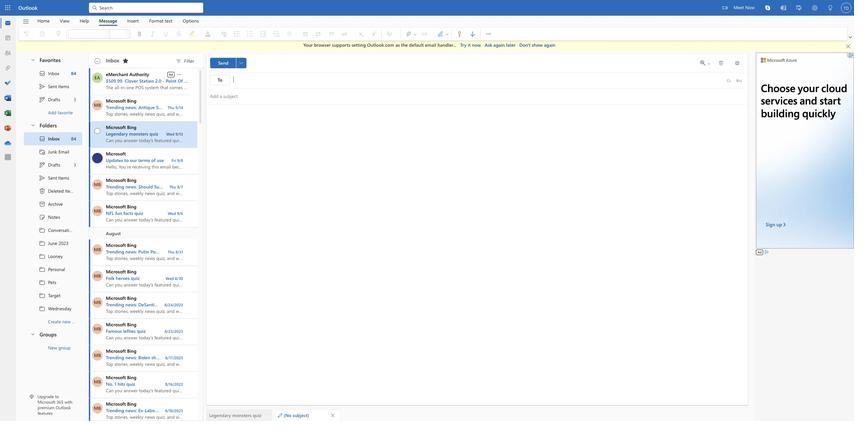 Task type: describe. For each thing, give the bounding box(es) containing it.
microsoft for trending news: putin powerless to complain about china… and more
[[106, 242, 126, 248]]

bing for trending news: biden shouts during speech, challenges… and more
[[127, 348, 137, 354]]

1 horizontal spatial  button
[[848, 34, 854, 41]]

about
[[199, 249, 212, 255]]

microsoft for trending news: should supreme court disqualify trump from… and more
[[106, 177, 126, 183]]

bing for trending news: antique singer sewing machine values & what… and more
[[127, 98, 137, 104]]

microsoft for legendary monsters quiz
[[106, 124, 126, 130]]

insert
[[127, 17, 139, 24]]

more right the…
[[247, 408, 258, 414]]

powerless
[[151, 249, 171, 255]]

microsoft bing image for folk heroes quiz
[[92, 271, 103, 281]]

premium features image
[[29, 395, 34, 400]]

 inside the favorites tree
[[39, 70, 45, 77]]

inbox inside the favorites tree
[[48, 70, 59, 77]]

microsoft bing for trending news: should supreme court disqualify trump from… and more
[[106, 177, 137, 183]]


[[175, 58, 182, 65]]


[[781, 5, 787, 10]]

-
[[163, 78, 165, 84]]

groups
[[40, 331, 57, 338]]

mb for famous lefties quiz
[[94, 326, 101, 332]]

8/24/2023
[[165, 302, 183, 308]]

inbox 
[[106, 57, 129, 64]]

reading pane main content
[[204, 51, 755, 422]]

bundle
[[194, 78, 208, 84]]


[[813, 5, 818, 10]]

trending news: should supreme court disqualify trump from… and more
[[106, 184, 258, 190]]

famous
[[106, 328, 122, 334]]

 inside folders tree item
[[30, 123, 36, 128]]

favorite
[[58, 110, 73, 116]]

 for  dropdown button
[[177, 72, 182, 77]]


[[766, 5, 771, 10]]

to for upgrade to microsoft 365 with premium outlook features
[[55, 394, 59, 400]]

microsoft bing for no. 1 hits quiz
[[106, 375, 137, 381]]

no. 1 hits quiz
[[106, 381, 135, 387]]


[[39, 214, 45, 221]]

 tree item inside tree
[[24, 132, 82, 145]]

 june 2023
[[39, 240, 68, 247]]

(no
[[284, 413, 292, 419]]

archive
[[48, 201, 63, 207]]

biden
[[138, 355, 150, 361]]

groups tree item
[[24, 329, 82, 342]]

trending for trending news: biden shouts during speech, challenges… and more
[[106, 355, 124, 361]]

and right rises
[[207, 302, 215, 308]]

and right what… on the top of page
[[241, 104, 249, 110]]

 for  june 2023
[[39, 240, 45, 247]]

 button
[[760, 0, 776, 16]]

don't show again
[[520, 42, 556, 48]]

thu for to
[[168, 249, 175, 255]]

favorites tree item
[[24, 54, 82, 67]]

 inbox inside the favorites tree
[[39, 70, 59, 77]]

 button
[[823, 0, 839, 17]]

set your advertising preferences image
[[765, 250, 770, 255]]

facts
[[123, 210, 133, 216]]

mb for nfl fun facts quiz
[[94, 208, 101, 214]]

microsoft bing image for trending news: desantis disappears, vivek rises and woke… and more
[[92, 297, 103, 308]]

sent inside tree
[[48, 175, 57, 181]]

singer
[[156, 104, 169, 110]]

authority
[[130, 71, 149, 77]]

legendary monsters quiz button
[[206, 410, 272, 422]]

lefties
[[123, 328, 136, 334]]

quiz right the lefties
[[137, 328, 146, 334]]

microsoft for trending news: antique singer sewing machine values & what… and more
[[106, 98, 126, 104]]

1  tree item from the top
[[24, 80, 82, 93]]

 tree item inside tree
[[24, 172, 82, 185]]

updates
[[106, 157, 123, 163]]

of
[[151, 157, 156, 163]]

 sent items inside tree
[[39, 175, 69, 181]]

trending for trending news: desantis disappears, vivek rises and woke… and more
[[106, 302, 124, 308]]

ex-
[[138, 408, 145, 414]]

microsoft bing image for nfl fun facts quiz
[[92, 206, 103, 216]]

select a conversation checkbox for famous lefties quiz
[[90, 319, 106, 334]]

microsoft bing for nfl fun facts quiz
[[106, 204, 137, 210]]

robert
[[179, 408, 193, 414]]

 inside checkbox
[[95, 128, 100, 134]]

again inside "don't show again" button
[[544, 42, 556, 48]]

news: for ex-
[[126, 408, 137, 414]]

m
[[95, 155, 100, 161]]

sewing
[[171, 104, 186, 110]]


[[701, 60, 706, 66]]

quiz inside button
[[253, 413, 262, 419]]

calendar image
[[5, 35, 11, 42]]

2.0
[[155, 78, 161, 84]]

ea
[[95, 74, 100, 81]]

insert button
[[122, 16, 144, 26]]

outlook link
[[18, 0, 38, 16]]

 button right 'font size' text field
[[125, 29, 131, 39]]

now
[[746, 4, 755, 10]]

again inside ask again later button
[[494, 42, 505, 48]]

select a conversation checkbox for trending news: should supreme court disqualify trump from… and more
[[90, 175, 106, 190]]

disappears,
[[158, 302, 182, 308]]

7  tree item from the top
[[24, 302, 82, 315]]

court
[[174, 184, 186, 190]]

and right china…
[[230, 249, 238, 255]]

3 for 2nd  tree item from the bottom
[[74, 96, 76, 103]]

reich
[[194, 408, 205, 414]]

view button
[[55, 16, 74, 26]]

wed 9/6
[[168, 211, 183, 216]]

 for  conversation history
[[39, 227, 45, 234]]

heroes
[[116, 275, 130, 281]]

 button for groups
[[27, 329, 38, 341]]

 filter
[[175, 58, 194, 65]]

Add a subject text field
[[206, 91, 739, 102]]

2 drafts from the top
[[48, 162, 60, 168]]

 for  popup button within the reading pane "main content"
[[239, 61, 243, 65]]

microsoft bing image for trending news: putin powerless to complain about china… and more
[[92, 244, 103, 255]]

9/13
[[176, 131, 183, 137]]

 button
[[776, 0, 792, 17]]

84 inside the favorites tree
[[71, 70, 76, 77]]

microsoft bing image for trending news: should supreme court disqualify trump from… and more
[[92, 179, 103, 190]]

create new folder
[[48, 319, 84, 325]]

word image
[[5, 95, 11, 102]]

quiz left wed 9/13
[[150, 131, 158, 137]]

 for  wednesday
[[39, 306, 45, 312]]

favorites tree
[[24, 51, 82, 119]]

thu 8/31
[[168, 249, 183, 255]]

microsoft for famous lefties quiz
[[106, 322, 126, 328]]

cc button
[[724, 75, 735, 86]]

select a conversation checkbox for folk heroes quiz
[[90, 266, 106, 281]]


[[797, 5, 802, 10]]

 sent items inside the favorites tree
[[39, 83, 69, 90]]

quiz right the facts
[[134, 210, 143, 216]]

bing for trending news: should supreme court disqualify trump from… and more
[[127, 177, 137, 183]]

home
[[37, 17, 50, 24]]

nfl fun facts quiz
[[106, 210, 143, 216]]

select a conversation checkbox for updates to our terms of use
[[90, 148, 106, 163]]

$509.99
[[106, 78, 122, 84]]

to button
[[210, 75, 230, 85]]

and right woke…
[[233, 302, 241, 308]]

microsoft bing for trending news: biden shouts during speech, challenges… and more
[[106, 348, 137, 354]]

 button for favorites
[[27, 54, 38, 66]]

microsoft for folk heroes quiz
[[106, 269, 126, 275]]

1  tree item from the top
[[24, 93, 82, 106]]

3  tree item from the top
[[24, 250, 82, 263]]

8/30
[[175, 276, 183, 281]]

 for 2nd  tree item from the top of the page
[[39, 162, 45, 168]]

legendary inside "message list" list box
[[106, 131, 128, 137]]

june
[[48, 240, 57, 247]]

1  tree item from the top
[[24, 224, 90, 237]]

select a conversation checkbox for nfl fun facts quiz
[[90, 201, 106, 216]]

more apps image
[[5, 154, 11, 161]]

microsoft bing for trending news: desantis disappears, vivek rises and woke… and more
[[106, 295, 137, 301]]

ask again later button
[[485, 42, 516, 48]]

2023
[[59, 240, 68, 247]]

$509.99 clover station 2.0 - point of sale bundle
[[106, 78, 208, 84]]

trending for trending news: should supreme court disqualify trump from… and more
[[106, 184, 124, 190]]

 for  personal
[[39, 266, 45, 273]]

speech,
[[181, 355, 197, 361]]

bing for nfl fun facts quiz
[[127, 204, 137, 210]]

putin
[[138, 249, 149, 255]]

sale
[[184, 78, 193, 84]]

outlook banner
[[0, 0, 855, 17]]

 tree item
[[24, 145, 82, 158]]

and right from…
[[238, 184, 246, 190]]

machine
[[187, 104, 205, 110]]

new
[[48, 345, 57, 351]]

mb for folk heroes quiz
[[94, 273, 101, 279]]

onedrive image
[[5, 140, 11, 147]]

 search field
[[89, 0, 203, 15]]

select a conversation checkbox for trending news: antique singer sewing machine values & what… and more
[[90, 95, 106, 110]]

wed for nfl fun facts quiz
[[168, 211, 176, 216]]

2  tree item from the top
[[24, 237, 82, 250]]

microsoft for trending news: ex-labor secretary robert reich answers the… and more
[[106, 401, 126, 407]]

tab list containing home
[[32, 16, 204, 26]]

microsoft bing image for famous lefties quiz
[[92, 324, 103, 334]]

select a conversation checkbox for trending news: ex-labor secretary robert reich answers the… and more
[[90, 399, 106, 414]]

 for  target
[[39, 293, 45, 299]]

 inside  
[[707, 62, 711, 66]]


[[438, 31, 444, 37]]

inbox inside tree
[[48, 136, 60, 142]]

personal
[[48, 267, 65, 273]]

send
[[218, 60, 229, 66]]

 for right  popup button
[[849, 36, 853, 39]]

2  tree item from the top
[[24, 158, 82, 172]]


[[92, 5, 98, 11]]

microsoft for no. 1 hits quiz
[[106, 375, 126, 381]]

0 vertical spatial  button
[[843, 42, 855, 51]]

format text
[[149, 17, 172, 24]]

it
[[468, 42, 471, 48]]

 target
[[39, 293, 61, 299]]

8/23/2023
[[165, 329, 183, 334]]

 inside tree
[[39, 175, 45, 181]]

Select a conversation checkbox
[[90, 122, 106, 136]]

bcc button
[[735, 75, 745, 86]]

message list section
[[89, 52, 261, 422]]

Search for email, meetings, files and more. field
[[99, 4, 200, 11]]

mb for no. 1 hits quiz
[[94, 379, 101, 385]]

select a conversation checkbox for no. 1 hits quiz
[[90, 372, 106, 387]]

 button down message button
[[105, 29, 110, 39]]

should
[[138, 184, 153, 190]]

microsoft bing for folk heroes quiz
[[106, 269, 137, 275]]

message list list box
[[89, 68, 261, 422]]

 left 'font size' text field
[[105, 32, 109, 36]]

home button
[[33, 16, 55, 26]]

add
[[48, 110, 56, 116]]

to for updates to our terms of use
[[124, 157, 129, 163]]

select a conversation checkbox for trending news: biden shouts during speech, challenges… and more
[[90, 346, 106, 361]]

pets
[[48, 280, 56, 286]]

1 vertical spatial  button
[[328, 411, 338, 420]]

monsters inside button
[[232, 413, 252, 419]]



Task type: locate. For each thing, give the bounding box(es) containing it.
1 vertical spatial thu
[[169, 184, 176, 190]]

message button
[[94, 16, 122, 26]]

1 drafts from the top
[[48, 96, 60, 103]]

mb for trending news: desantis disappears, vivek rises and woke… and more
[[94, 299, 101, 306]]

microsoft bing for trending news: putin powerless to complain about china… and more
[[106, 242, 137, 248]]

cc
[[727, 78, 732, 83]]

basic text group
[[68, 27, 380, 41]]

1 vertical spatial drafts
[[48, 162, 60, 168]]

5 news: from the top
[[126, 355, 137, 361]]

365
[[57, 400, 63, 405]]

folders tree item
[[24, 119, 82, 132]]

 tree item
[[24, 211, 82, 224]]

1 vertical spatial wed
[[168, 211, 176, 216]]

1  from the top
[[95, 58, 100, 64]]

 tree item
[[24, 198, 82, 211]]

legendary inside button
[[209, 413, 231, 419]]

1 microsoft bing image from the top
[[92, 244, 103, 255]]

account manager for test dummy image
[[842, 3, 852, 13]]

1 vertical spatial outlook
[[56, 405, 71, 411]]

8/16/2023
[[165, 382, 183, 387]]

 tree item
[[24, 67, 82, 80], [24, 132, 82, 145]]

monsters inside "message list" list box
[[129, 131, 148, 137]]

with
[[65, 400, 73, 405]]

 tree item
[[24, 185, 82, 198]]

2  from the top
[[39, 136, 45, 142]]

&
[[220, 104, 224, 110]]

 
[[701, 60, 711, 66]]

1 microsoft bing from the top
[[106, 98, 137, 104]]

use
[[157, 157, 164, 163]]

 tree item up add
[[24, 93, 82, 106]]

 tree item up  looney
[[24, 237, 82, 250]]

labor
[[145, 408, 157, 414]]

items up  deleted items
[[58, 175, 69, 181]]

 tree item down junk
[[24, 158, 82, 172]]

0 vertical spatial  sent items
[[39, 83, 69, 90]]

 button
[[482, 27, 496, 41]]

2  from the top
[[39, 162, 45, 168]]

4 trending from the top
[[106, 302, 124, 308]]

0 horizontal spatial to
[[55, 394, 59, 400]]

microsoft bing image down microsoft image
[[92, 179, 103, 190]]

 inbox up junk
[[39, 136, 60, 142]]

11 microsoft bing from the top
[[106, 401, 137, 407]]

1 horizontal spatial to
[[124, 157, 129, 163]]

1 trending from the top
[[106, 104, 124, 110]]

 drafts down junk
[[39, 162, 60, 168]]

0 horizontal spatial ad
[[169, 72, 173, 77]]

ad up point
[[169, 72, 173, 77]]

1 vertical spatial  tree item
[[24, 172, 82, 185]]

bcc
[[737, 78, 743, 83]]

drafts inside the favorites tree
[[48, 96, 60, 103]]

8/17/2023
[[165, 355, 183, 361]]

 tree item
[[24, 93, 82, 106], [24, 158, 82, 172]]

folders
[[40, 122, 57, 129]]

trending news: antique singer sewing machine values & what… and more
[[106, 104, 261, 110]]

 inside reading pane "main content"
[[239, 61, 243, 65]]

Font size text field
[[110, 30, 125, 38]]

1 vertical spatial monsters
[[232, 413, 252, 419]]

microsoft bing image for trending news: antique singer sewing machine values & what… and more
[[92, 100, 103, 110]]

8 mb from the top
[[94, 352, 101, 359]]

people image
[[5, 50, 11, 57]]

august
[[106, 230, 121, 236]]

5 microsoft bing from the top
[[106, 242, 137, 248]]

2  from the top
[[95, 128, 100, 134]]

0 vertical spatial 3
[[74, 96, 76, 103]]

outlook up 
[[18, 4, 38, 11]]

 up  pets
[[39, 266, 45, 273]]

 right  
[[719, 60, 724, 66]]

values
[[206, 104, 219, 110]]

4 mb from the top
[[94, 246, 101, 253]]

1 vertical spatial 
[[39, 175, 45, 181]]

1 vertical spatial sent
[[48, 175, 57, 181]]

4 bing from the top
[[127, 204, 137, 210]]

mb for trending news: biden shouts during speech, challenges… and more
[[94, 352, 101, 359]]

wed
[[166, 131, 175, 137], [168, 211, 176, 216], [166, 276, 174, 281]]

1 vertical spatial  inbox
[[39, 136, 60, 142]]

 up of
[[177, 72, 182, 77]]

 inbox inside tree
[[39, 136, 60, 142]]

excel image
[[5, 110, 11, 117]]

legendary monsters quiz
[[106, 131, 158, 137], [209, 413, 262, 419]]

select a conversation checkbox down august
[[90, 240, 106, 255]]

1 horizontal spatial 
[[846, 44, 852, 49]]


[[39, 70, 45, 77], [39, 136, 45, 142]]

format
[[149, 17, 164, 24]]

3  from the top
[[39, 253, 45, 260]]

2 horizontal spatial to
[[172, 249, 177, 255]]

as
[[396, 42, 400, 48]]

9 mb from the top
[[94, 379, 101, 385]]

quiz left 
[[253, 413, 262, 419]]

trending up 1
[[106, 355, 124, 361]]

1 vertical spatial inbox
[[48, 70, 59, 77]]

1 horizontal spatial legendary monsters quiz
[[209, 413, 262, 419]]

 inside tree item
[[39, 188, 45, 194]]

bing for trending news: desantis disappears, vivek rises and woke… and more
[[127, 295, 137, 301]]

1 horizontal spatial  button
[[843, 42, 855, 51]]

5 select a conversation checkbox from the top
[[90, 293, 106, 308]]

 tree item down "favorites"
[[24, 67, 82, 80]]

 inside  popup button
[[486, 31, 492, 37]]

1 horizontal spatial outlook
[[56, 405, 71, 411]]

1  from the top
[[39, 96, 45, 103]]

microsoft bing image
[[92, 244, 103, 255], [92, 297, 103, 308], [92, 350, 103, 361], [92, 403, 103, 414]]

0 vertical spatial  inbox
[[39, 70, 59, 77]]


[[719, 60, 724, 66], [39, 188, 45, 194]]

quiz right the hits
[[126, 381, 135, 387]]

 inside select all messages checkbox
[[95, 58, 100, 64]]

2  tree item from the top
[[24, 132, 82, 145]]

3 news: from the top
[[126, 249, 137, 255]]

news: for antique
[[126, 104, 137, 110]]

2  from the top
[[39, 175, 45, 181]]

wed for folk heroes quiz
[[166, 276, 174, 281]]

5 trending from the top
[[106, 355, 124, 361]]

drafts
[[48, 96, 60, 103], [48, 162, 60, 168]]

news: left putin
[[126, 249, 137, 255]]

mb
[[94, 102, 101, 108], [94, 181, 101, 188], [94, 208, 101, 214], [94, 246, 101, 253], [94, 273, 101, 279], [94, 299, 101, 306], [94, 326, 101, 332], [94, 352, 101, 359], [94, 379, 101, 385], [94, 405, 101, 412]]

items inside the favorites tree
[[58, 83, 69, 90]]

 button
[[715, 58, 728, 68]]

 button for folders
[[27, 119, 38, 131]]

3 bing from the top
[[127, 177, 137, 183]]

 up "ask"
[[486, 31, 492, 37]]

 tree item
[[24, 80, 82, 93], [24, 172, 82, 185]]

 button
[[466, 29, 480, 39]]

0 vertical spatial ad
[[169, 72, 173, 77]]

3 trending from the top
[[106, 249, 124, 255]]

 left june
[[39, 240, 45, 247]]

Select a conversation checkbox
[[90, 319, 106, 334], [90, 372, 106, 387]]

2 vertical spatial to
[[55, 394, 59, 400]]

news:
[[126, 104, 137, 110], [126, 184, 137, 190], [126, 249, 137, 255], [126, 302, 137, 308], [126, 355, 137, 361], [126, 408, 137, 414]]

more right woke…
[[242, 302, 253, 308]]

 inbox
[[39, 70, 59, 77], [39, 136, 60, 142]]

2 select a conversation checkbox from the top
[[90, 201, 106, 216]]

0 horizontal spatial 
[[177, 72, 182, 77]]

1 vertical spatial  button
[[236, 58, 247, 68]]

0 horizontal spatial  button
[[236, 58, 247, 68]]

more right china…
[[239, 249, 250, 255]]

to do image
[[5, 80, 11, 87]]

left-rail-appbar navigation
[[1, 16, 14, 151]]

microsoft for nfl fun facts quiz
[[106, 204, 126, 210]]

 up 
[[39, 136, 45, 142]]

application
[[0, 0, 855, 422]]

 for  pets
[[39, 279, 45, 286]]

 inside groups tree item
[[30, 332, 36, 337]]

3 select a conversation checkbox from the top
[[90, 399, 106, 414]]

outlook inside upgrade to microsoft 365 with premium outlook features
[[56, 405, 71, 411]]

 tree item up junk
[[24, 132, 82, 145]]

4 microsoft bing from the top
[[106, 204, 137, 210]]

3 select a conversation checkbox from the top
[[90, 240, 106, 255]]

0 vertical spatial 84
[[71, 70, 76, 77]]

0 vertical spatial thu
[[168, 105, 174, 110]]

challenges…
[[198, 355, 224, 361]]

2 vertical spatial select a conversation checkbox
[[90, 399, 106, 414]]

news: for desantis
[[126, 302, 137, 308]]

items inside  deleted items
[[65, 188, 76, 194]]

1 bing from the top
[[127, 98, 137, 104]]

4 microsoft bing image from the top
[[92, 271, 103, 281]]

0 vertical spatial wed
[[166, 131, 175, 137]]

1 horizontal spatial 
[[486, 31, 492, 37]]

 up "m"
[[95, 128, 100, 134]]

1 vertical spatial 
[[95, 128, 100, 134]]

 tree item down june
[[24, 250, 82, 263]]

 button
[[731, 58, 744, 68]]

1 select a conversation checkbox from the top
[[90, 319, 106, 334]]

1 horizontal spatial 
[[849, 36, 853, 39]]

powerpoint image
[[5, 125, 11, 132]]

3 microsoft bing image from the top
[[92, 350, 103, 361]]

0 vertical spatial monsters
[[129, 131, 148, 137]]

0 vertical spatial outlook
[[18, 4, 38, 11]]

0 vertical spatial 
[[486, 31, 492, 37]]

outlook right premium on the bottom left of the page
[[56, 405, 71, 411]]


[[39, 201, 45, 208]]

 button
[[105, 29, 110, 39], [125, 29, 131, 39], [27, 54, 38, 66], [27, 119, 38, 131], [27, 329, 38, 341]]

1 microsoft bing image from the top
[[92, 100, 103, 110]]

4  from the top
[[39, 266, 45, 273]]

4  tree item from the top
[[24, 263, 82, 276]]

5  tree item from the top
[[24, 276, 82, 289]]

email
[[58, 149, 69, 155]]

 button
[[120, 55, 131, 66]]

 button inside groups tree item
[[27, 329, 38, 341]]

1 select a conversation checkbox from the top
[[90, 95, 106, 110]]

 for  popup button at the top
[[486, 31, 492, 37]]

fun
[[115, 210, 122, 216]]

0 vertical spatial 
[[39, 83, 45, 90]]

select a conversation checkbox down microsoft image
[[90, 175, 106, 190]]

2 3 from the top
[[74, 162, 76, 168]]

microsoft bing image inside mb checkbox
[[92, 403, 103, 414]]


[[457, 31, 463, 37]]

2 vertical spatial inbox
[[48, 136, 60, 142]]

thu for court
[[169, 184, 176, 190]]

trending down $509.99
[[106, 104, 124, 110]]

0 horizontal spatial monsters
[[129, 131, 148, 137]]

emerchant authority image
[[92, 72, 103, 83]]

1 vertical spatial 
[[177, 72, 182, 77]]

2 vertical spatial wed
[[166, 276, 174, 281]]

0 horizontal spatial 
[[239, 61, 243, 65]]

secretary
[[158, 408, 177, 414]]

select a conversation checkbox containing m
[[90, 148, 106, 163]]

2  drafts from the top
[[39, 162, 60, 168]]

 left looney
[[39, 253, 45, 260]]

 inside reading pane "main content"
[[331, 414, 335, 418]]

new group tree item
[[24, 342, 82, 355]]

0 horizontal spatial legendary monsters quiz
[[106, 131, 158, 137]]

 tree item up pets
[[24, 263, 82, 276]]

2  from the top
[[39, 240, 45, 247]]

from…
[[223, 184, 237, 190]]

0 horizontal spatial outlook
[[18, 4, 38, 11]]

Select all messages checkbox
[[93, 56, 102, 66]]

2 again from the left
[[544, 42, 556, 48]]

0 vertical spatial 
[[719, 60, 724, 66]]

news: left the biden
[[126, 355, 137, 361]]

emerchant
[[106, 71, 128, 77]]

include group
[[402, 27, 450, 41]]

try it now button
[[461, 42, 481, 48]]

select a conversation checkbox down no.
[[90, 399, 106, 414]]

1  tree item from the top
[[24, 67, 82, 80]]

bing for legendary monsters quiz
[[127, 124, 137, 130]]

1 vertical spatial select a conversation checkbox
[[90, 372, 106, 387]]

select a conversation checkbox for trending news: desantis disappears, vivek rises and woke… and more
[[90, 293, 106, 308]]

microsoft bing image left famous
[[92, 324, 103, 334]]

0 vertical spatial to
[[124, 157, 129, 163]]

ad inside "message list" list box
[[169, 72, 173, 77]]

upgrade to microsoft 365 with premium outlook features
[[38, 394, 73, 416]]

6  from the top
[[39, 293, 45, 299]]

1 horizontal spatial 
[[719, 60, 724, 66]]

again right "ask"
[[494, 42, 505, 48]]

thu 9/7
[[169, 184, 183, 190]]

9 microsoft bing from the top
[[106, 348, 137, 354]]

 left folders
[[30, 123, 36, 128]]

legendary
[[106, 131, 128, 137], [209, 413, 231, 419]]

quiz
[[150, 131, 158, 137], [134, 210, 143, 216], [131, 275, 140, 281], [137, 328, 146, 334], [126, 381, 135, 387], [253, 413, 262, 419]]

trending for trending news: antique singer sewing machine values & what… and more
[[106, 104, 124, 110]]

 tree item down favorites tree item
[[24, 80, 82, 93]]

more right challenges…
[[234, 355, 245, 361]]

inbox heading
[[106, 53, 131, 68]]

1  from the top
[[39, 227, 45, 234]]

trending for trending news: putin powerless to complain about china… and more
[[106, 249, 124, 255]]

vivek
[[183, 302, 194, 308]]

microsoft image
[[92, 153, 103, 163]]

updates to our terms of use
[[106, 157, 164, 163]]

7  from the top
[[39, 306, 45, 312]]

1 vertical spatial  tree item
[[24, 158, 82, 172]]

9 bing from the top
[[127, 348, 137, 354]]

 inside tree
[[39, 162, 45, 168]]

1 mb from the top
[[94, 102, 101, 108]]

outlook inside banner
[[18, 4, 38, 11]]

add favorite
[[48, 110, 73, 116]]

legendary monsters quiz inside button
[[209, 413, 262, 419]]

0 vertical spatial items
[[58, 83, 69, 90]]

tree
[[24, 132, 90, 329]]

select a conversation checkbox down emerchant authority image
[[90, 95, 106, 110]]

2 vertical spatial items
[[65, 188, 76, 194]]

to
[[218, 77, 223, 83]]

new group
[[48, 345, 71, 351]]

show
[[532, 42, 543, 48]]

 down  target
[[39, 306, 45, 312]]

0 vertical spatial 
[[846, 44, 852, 49]]

1  drafts from the top
[[39, 96, 60, 103]]

legendary monsters quiz inside "message list" list box
[[106, 131, 158, 137]]

 button inside reading pane "main content"
[[236, 58, 247, 68]]

1 vertical spatial 3
[[74, 162, 76, 168]]

and right the…
[[238, 408, 246, 414]]

2 select a conversation checkbox from the top
[[90, 372, 106, 387]]

 right 'font size' text field
[[126, 32, 130, 36]]

7 bing from the top
[[127, 295, 137, 301]]

 button down account manager for test dummy image
[[848, 34, 854, 41]]

answers
[[207, 408, 224, 414]]

thu
[[168, 105, 174, 110], [169, 184, 176, 190], [168, 249, 175, 255]]

1  from the top
[[39, 70, 45, 77]]

1  from the top
[[39, 83, 45, 90]]

folk
[[106, 275, 115, 281]]

select a conversation checkbox down famous
[[90, 346, 106, 361]]

3 microsoft bing image from the top
[[92, 206, 103, 216]]


[[406, 31, 412, 37]]

 button left folders
[[27, 119, 38, 131]]

7 mb from the top
[[94, 326, 101, 332]]

microsoft
[[106, 98, 126, 104], [106, 124, 126, 130], [106, 151, 126, 157], [106, 177, 126, 183], [106, 204, 126, 210], [106, 242, 126, 248], [106, 269, 126, 275], [106, 295, 126, 301], [106, 322, 126, 328], [106, 348, 126, 354], [106, 375, 126, 381], [38, 400, 55, 405], [106, 401, 126, 407]]

drafts up add favorite tree item
[[48, 96, 60, 103]]

0 vertical spatial 
[[95, 58, 100, 64]]

1 vertical spatial to
[[172, 249, 177, 255]]

 inside button
[[719, 60, 724, 66]]

mb for trending news: putin powerless to complain about china… and more
[[94, 246, 101, 253]]

mb for trending news: should supreme court disqualify trump from… and more
[[94, 181, 101, 188]]

quiz right heroes
[[131, 275, 140, 281]]

 right 
[[445, 32, 449, 36]]

 tree item
[[24, 224, 90, 237], [24, 237, 82, 250], [24, 250, 82, 263], [24, 263, 82, 276], [24, 276, 82, 289], [24, 289, 82, 302], [24, 302, 82, 315]]

0 vertical spatial 
[[849, 36, 853, 39]]

3 inside the favorites tree
[[74, 96, 76, 103]]

 drafts inside tree
[[39, 162, 60, 168]]

wed for legendary monsters quiz
[[166, 131, 175, 137]]

11 bing from the top
[[127, 401, 137, 407]]

2 trending from the top
[[106, 184, 124, 190]]

0 vertical spatial legendary
[[106, 131, 128, 137]]

inbox left the  button
[[106, 57, 119, 64]]

microsoft bing for legendary monsters quiz
[[106, 124, 137, 130]]

microsoft bing image
[[92, 100, 103, 110], [92, 179, 103, 190], [92, 206, 103, 216], [92, 271, 103, 281], [92, 324, 103, 334], [92, 377, 103, 387]]

message
[[99, 17, 117, 24]]

0 vertical spatial sent
[[48, 83, 57, 90]]

news: left desantis
[[126, 302, 137, 308]]

1 vertical spatial 
[[39, 162, 45, 168]]

thu 9/14
[[168, 105, 183, 110]]

3
[[74, 96, 76, 103], [74, 162, 76, 168]]

mail image
[[5, 20, 11, 26]]

3 inside tree
[[74, 162, 76, 168]]

select a conversation checkbox left heroes
[[90, 266, 106, 281]]

 button left groups
[[27, 329, 38, 341]]

tags group
[[453, 27, 480, 41]]


[[39, 96, 45, 103], [39, 162, 45, 168]]

 drafts inside the favorites tree
[[39, 96, 60, 103]]

1  inbox from the top
[[39, 70, 59, 77]]

 sent items up  tree item
[[39, 175, 69, 181]]

2 84 from the top
[[71, 136, 76, 142]]

to left complain
[[172, 249, 177, 255]]

what…
[[225, 104, 240, 110]]

fri
[[172, 158, 176, 163]]

options
[[183, 17, 199, 24]]

3 mb from the top
[[94, 208, 101, 214]]

inbox inside inbox 
[[106, 57, 119, 64]]

sent up add
[[48, 83, 57, 90]]

 button right send on the left top of page
[[236, 58, 247, 68]]

1 vertical spatial legendary monsters quiz
[[209, 413, 262, 419]]

items
[[58, 83, 69, 90], [58, 175, 69, 181], [65, 188, 76, 194]]

1 horizontal spatial legendary
[[209, 413, 231, 419]]

 for 2nd  tree item from the bottom
[[39, 96, 45, 103]]

create new folder tree item
[[24, 315, 84, 329]]

wed 8/30
[[166, 276, 183, 281]]

1 vertical spatial 
[[239, 61, 243, 65]]

1 vertical spatial 
[[331, 414, 335, 418]]

2  inbox from the top
[[39, 136, 60, 142]]

6 select a conversation checkbox from the top
[[90, 346, 106, 361]]

ad left set your advertising preferences image
[[758, 250, 762, 255]]

and right challenges…
[[225, 355, 233, 361]]

6  tree item from the top
[[24, 289, 82, 302]]

0 horizontal spatial legendary
[[106, 131, 128, 137]]

microsoft bing image for trending news: ex-labor secretary robert reich answers the… and more
[[92, 403, 103, 414]]

1 vertical spatial legendary
[[209, 413, 231, 419]]

 left target
[[39, 293, 45, 299]]

10 bing from the top
[[127, 375, 137, 381]]

0 horizontal spatial  button
[[328, 411, 338, 420]]

2 select a conversation checkbox from the top
[[90, 148, 106, 163]]

2  sent items from the top
[[39, 175, 69, 181]]

 inside  dropdown button
[[177, 72, 182, 77]]

 looney
[[39, 253, 63, 260]]

tree containing 
[[24, 132, 90, 329]]

2 microsoft bing from the top
[[106, 124, 137, 130]]

news: for biden
[[126, 355, 137, 361]]

 sent items down favorites tree item
[[39, 83, 69, 90]]

 for 
[[719, 60, 724, 66]]

 up add favorite tree item
[[39, 96, 45, 103]]

subject)
[[293, 413, 309, 419]]

 right 
[[707, 62, 711, 66]]

8 bing from the top
[[127, 322, 137, 328]]

3 left microsoft image
[[74, 162, 76, 168]]

 button
[[808, 0, 823, 17]]

 for  deleted items
[[39, 188, 45, 194]]

6 news: from the top
[[126, 408, 137, 414]]

0 vertical spatial 
[[39, 96, 45, 103]]

meet now
[[734, 4, 755, 10]]

 for  looney
[[39, 253, 45, 260]]

news: for putin
[[126, 249, 137, 255]]

8/31
[[176, 249, 183, 255]]

0 horizontal spatial 
[[39, 188, 45, 194]]

1 select a conversation checkbox from the top
[[90, 175, 106, 190]]

Select a conversation checkbox
[[90, 175, 106, 190], [90, 201, 106, 216], [90, 399, 106, 414]]

 inside the favorites tree
[[39, 96, 45, 103]]

1 vertical spatial  sent items
[[39, 175, 69, 181]]


[[486, 31, 492, 37], [177, 72, 182, 77]]

china…
[[213, 249, 229, 255]]

 inside  
[[445, 32, 449, 36]]

 down 
[[39, 162, 45, 168]]

5  from the top
[[39, 279, 45, 286]]

to left our
[[124, 157, 129, 163]]

news: left ex-
[[126, 408, 137, 414]]

news: left should
[[126, 184, 137, 190]]

6 mb from the top
[[94, 299, 101, 306]]

1 vertical spatial ad
[[758, 250, 762, 255]]

 tree item down pets
[[24, 289, 82, 302]]

monsters up updates to our terms of use
[[129, 131, 148, 137]]

1 vertical spatial 84
[[71, 136, 76, 142]]

thu left the 9/7
[[169, 184, 176, 190]]

conversation
[[48, 227, 75, 234]]

microsoft bing for trending news: ex-labor secretary robert reich answers the… and more
[[106, 401, 137, 407]]

1 sent from the top
[[48, 83, 57, 90]]

to right upgrade
[[55, 394, 59, 400]]

4 news: from the top
[[126, 302, 137, 308]]

bing for trending news: putin powerless to complain about china… and more
[[127, 242, 137, 248]]

5 bing from the top
[[127, 242, 137, 248]]

clipboard group
[[20, 27, 65, 41]]

1 vertical spatial 
[[39, 188, 45, 194]]

filter
[[184, 58, 194, 64]]

 inside the  
[[413, 32, 417, 36]]

0 vertical spatial legendary monsters quiz
[[106, 131, 158, 137]]

tab list
[[32, 16, 204, 26]]

ask again later
[[485, 42, 516, 48]]

again right 'show'
[[544, 42, 556, 48]]

legendary right reich
[[209, 413, 231, 419]]

monsters right answers
[[232, 413, 252, 419]]

mb for trending news: ex-labor secretary robert reich answers the… and more
[[94, 405, 101, 412]]

1 vertical spatial 
[[39, 136, 45, 142]]

1 news: from the top
[[126, 104, 137, 110]]

 up  tree item
[[39, 175, 45, 181]]

4 microsoft bing image from the top
[[92, 403, 103, 414]]

To text field
[[234, 77, 724, 84]]

microsoft for trending news: desantis disappears, vivek rises and woke… and more
[[106, 295, 126, 301]]

1 vertical spatial select a conversation checkbox
[[90, 201, 106, 216]]

1 vertical spatial  drafts
[[39, 162, 60, 168]]

inbox down favorites tree item
[[48, 70, 59, 77]]

more right what… on the top of page
[[250, 104, 261, 110]]

0 horizontal spatial 
[[331, 414, 335, 418]]

Font text field
[[68, 30, 104, 38]]

0 horizontal spatial again
[[494, 42, 505, 48]]

1 84 from the top
[[71, 70, 76, 77]]

microsoft bing for trending news: antique singer sewing machine values & what… and more
[[106, 98, 137, 104]]

1 again from the left
[[494, 42, 505, 48]]

bing for famous lefties quiz
[[127, 322, 137, 328]]

8/10/2023
[[165, 408, 183, 414]]

 inside favorites tree item
[[30, 57, 36, 62]]

august heading
[[89, 227, 198, 240]]

setting
[[352, 42, 366, 48]]

0 vertical spatial inbox
[[106, 57, 119, 64]]

microsoft bing image for no. 1 hits quiz
[[92, 377, 103, 387]]

6 bing from the top
[[127, 269, 137, 275]]

0 vertical spatial 
[[39, 70, 45, 77]]

 tree item down  personal
[[24, 276, 82, 289]]

target
[[48, 293, 61, 299]]

Select a conversation checkbox
[[90, 95, 106, 110], [90, 148, 106, 163], [90, 240, 106, 255], [90, 266, 106, 281], [90, 293, 106, 308], [90, 346, 106, 361]]

bing for no. 1 hits quiz
[[127, 375, 137, 381]]

0 vertical spatial  tree item
[[24, 67, 82, 80]]

trending down updates at the left
[[106, 184, 124, 190]]

 left "favorites"
[[30, 57, 36, 62]]

items right deleted
[[65, 188, 76, 194]]

0 vertical spatial  drafts
[[39, 96, 60, 103]]

2 bing from the top
[[127, 124, 137, 130]]

news: for should
[[126, 184, 137, 190]]

select a conversation checkbox for trending news: putin powerless to complain about china… and more
[[90, 240, 106, 255]]

bing for folk heroes quiz
[[127, 269, 137, 275]]

 button inside favorites tree item
[[27, 54, 38, 66]]

 inside the favorites tree
[[39, 83, 45, 90]]

sent up  tree item
[[48, 175, 57, 181]]

files image
[[5, 65, 11, 72]]

8 microsoft bing from the top
[[106, 322, 137, 328]]

 inbox down "favorites"
[[39, 70, 59, 77]]

 button left "favorites"
[[27, 54, 38, 66]]

1 vertical spatial items
[[58, 175, 69, 181]]

1 horizontal spatial again
[[544, 42, 556, 48]]

sent inside the favorites tree
[[48, 83, 57, 90]]

favorites
[[40, 56, 61, 63]]

bing for trending news: ex-labor secretary robert reich answers the… and more
[[127, 401, 137, 407]]

1 horizontal spatial monsters
[[232, 413, 252, 419]]

microsoft bing
[[106, 98, 137, 104], [106, 124, 137, 130], [106, 177, 137, 183], [106, 204, 137, 210], [106, 242, 137, 248], [106, 269, 137, 275], [106, 295, 137, 301], [106, 322, 137, 328], [106, 348, 137, 354], [106, 375, 137, 381], [106, 401, 137, 407]]

to inside upgrade to microsoft 365 with premium outlook features
[[55, 394, 59, 400]]

more right from…
[[247, 184, 258, 190]]

5 microsoft bing image from the top
[[92, 324, 103, 334]]

 down "favorites"
[[39, 83, 45, 90]]

2 sent from the top
[[48, 175, 57, 181]]

thu for sewing
[[168, 105, 174, 110]]

0 vertical spatial  tree item
[[24, 80, 82, 93]]

0 vertical spatial select a conversation checkbox
[[90, 319, 106, 334]]

microsoft bing for famous lefties quiz
[[106, 322, 137, 328]]

 button inside folders tree item
[[27, 119, 38, 131]]

0 vertical spatial  button
[[848, 34, 854, 41]]

2 microsoft bing image from the top
[[92, 297, 103, 308]]

0 vertical spatial drafts
[[48, 96, 60, 103]]

0 vertical spatial select a conversation checkbox
[[90, 175, 106, 190]]

items up favorite
[[58, 83, 69, 90]]

mb for trending news: antique singer sewing machine values & what… and more
[[94, 102, 101, 108]]

 down account manager for test dummy image
[[849, 36, 853, 39]]

2 mb from the top
[[94, 181, 101, 188]]

2 vertical spatial thu
[[168, 249, 175, 255]]

microsoft bing image for trending news: biden shouts during speech, challenges… and more
[[92, 350, 103, 361]]

2  tree item from the top
[[24, 172, 82, 185]]

4 select a conversation checkbox from the top
[[90, 266, 106, 281]]

wed left 9/6
[[168, 211, 176, 216]]

 personal
[[39, 266, 65, 273]]

inbox up  junk email
[[48, 136, 60, 142]]

application containing outlook
[[0, 0, 855, 422]]

add favorite tree item
[[24, 106, 82, 119]]

trending down 1
[[106, 408, 124, 414]]

1
[[115, 381, 116, 387]]

0 vertical spatial  tree item
[[24, 93, 82, 106]]

5 mb from the top
[[94, 273, 101, 279]]

1 horizontal spatial ad
[[758, 250, 762, 255]]

microsoft inside upgrade to microsoft 365 with premium outlook features
[[38, 400, 55, 405]]

6 trending from the top
[[106, 408, 124, 414]]

2 news: from the top
[[126, 184, 137, 190]]

trending for trending news: ex-labor secretary robert reich answers the… and more
[[106, 408, 124, 414]]

3 for 2nd  tree item from the top of the page
[[74, 162, 76, 168]]

1 3 from the top
[[74, 96, 76, 103]]

select a conversation checkbox right folder
[[90, 319, 106, 334]]

1 vertical spatial  tree item
[[24, 132, 82, 145]]

later
[[506, 42, 516, 48]]

microsoft for trending news: biden shouts during speech, challenges… and more
[[106, 348, 126, 354]]

meet
[[734, 4, 745, 10]]



Task type: vqa. For each thing, say whether or not it's contained in the screenshot.


